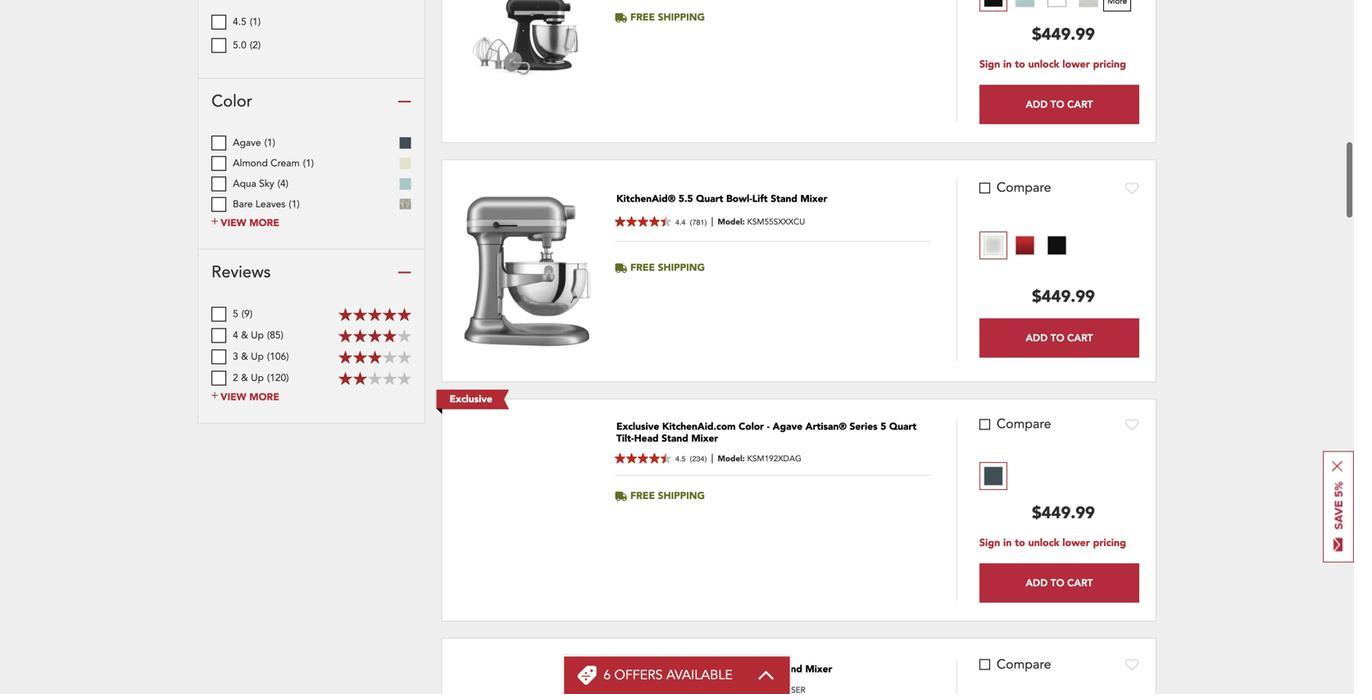 Task type: describe. For each thing, give the bounding box(es) containing it.
model: for model: ksm150pser
[[726, 614, 753, 625]]

free shipping for 'kitchenaid® 5.5 quart bowl-lift stand mixer' image
[[630, 191, 705, 204]]

25
[[1113, 630, 1122, 641]]

heading containing 6
[[603, 666, 733, 685]]

2 free from the top
[[630, 419, 655, 432]]

black matte image
[[1047, 165, 1067, 185]]

compare for add to wish list "icon" related to "black matte" 'image'
[[997, 108, 1051, 126]]

$449.99 for mint julep "icon"
[[1032, 669, 1095, 692]]

25 more link
[[1104, 625, 1131, 653]]

close image
[[1332, 461, 1343, 472]]

1 horizontal spatial empire red image
[[1015, 165, 1035, 185]]

artisan® series 5 quart tilt-head stand mixer with premium touchpoints image
[[459, 0, 598, 10]]

view for 2
[[221, 320, 246, 334]]

almond cream
[[233, 86, 300, 100]]

sign in to unlock lower pricing
[[979, 465, 1126, 479]]

available
[[666, 666, 733, 685]]

more for leaves
[[249, 146, 279, 160]]

scorched orange image
[[1079, 629, 1099, 649]]

sign
[[979, 465, 1000, 479]]

1 vertical spatial empire red image
[[984, 629, 1003, 649]]

5
[[233, 237, 238, 251]]

(24516)
[[690, 616, 715, 625]]

2 add to cart from the top
[[1026, 506, 1093, 519]]

(1)
[[264, 66, 275, 79]]

$449.99 for "black matte" 'image'
[[1032, 215, 1095, 238]]

free shipping for artisan® series 5 quart tilt-head stand mixer "image"
[[630, 653, 705, 667]]

almond
[[233, 86, 268, 100]]

view more for leaves
[[221, 146, 279, 160]]

1 add to cart button from the top
[[979, 14, 1139, 54]]

to for 2nd add to cart button from the top of the page
[[1051, 506, 1065, 519]]

more for &
[[249, 320, 279, 334]]

agave
[[233, 66, 261, 79]]

add for second add to cart button from the bottom
[[1026, 27, 1048, 40]]

4.8 (24516)
[[675, 616, 715, 625]]

4 & up (85)
[[233, 258, 283, 272]]

exclusive
[[450, 322, 492, 336]]

offers
[[614, 666, 663, 685]]

2 vertical spatial more
[[1108, 637, 1127, 648]]

add for 2nd add to cart button from the top of the page
[[1026, 506, 1048, 519]]

color
[[211, 20, 252, 42]]

4
[[233, 258, 238, 272]]

view more button for 2
[[211, 320, 279, 334]]

ksm150pser
[[756, 614, 806, 625]]

plus image
[[211, 320, 218, 330]]

4.8
[[675, 616, 686, 625]]

free for 'kitchenaid® 5.5 quart bowl-lift stand mixer' image
[[630, 191, 655, 204]]

agave image
[[984, 396, 1003, 416]]

promo tag image
[[577, 666, 597, 685]]

chevron icon image
[[757, 671, 775, 680]]

bare
[[233, 127, 253, 141]]



Task type: vqa. For each thing, say whether or not it's contained in the screenshot.
2
yes



Task type: locate. For each thing, give the bounding box(es) containing it.
2 vertical spatial add to wish list image
[[1126, 588, 1139, 601]]

0 vertical spatial up
[[251, 258, 264, 272]]

kitchenaid® 5.5 quart bowl-lift stand mixer image
[[459, 120, 598, 281]]

0 vertical spatial add to cart
[[1026, 27, 1093, 40]]

sky
[[259, 107, 274, 120]]

more down bare leaves
[[249, 146, 279, 160]]

shipping for artisan® series 5 quart tilt-head stand mixer "image"
[[658, 653, 705, 667]]

empire red image left matcha icon
[[984, 629, 1003, 649]]

to for second add to cart button from the bottom
[[1051, 27, 1065, 40]]

contour silver image
[[984, 165, 1003, 185]]

1 compare from the top
[[997, 108, 1051, 126]]

view more button down "2 & up"
[[211, 320, 279, 334]]

2 add to cart button from the top
[[979, 493, 1139, 532]]

reviews
[[211, 191, 271, 213]]

& right 2
[[241, 301, 248, 315]]

2 add to wish list image from the top
[[1126, 348, 1139, 361]]

plus image
[[211, 146, 218, 156]]

0 vertical spatial free shipping
[[630, 191, 705, 204]]

1 vertical spatial add to cart button
[[979, 493, 1139, 532]]

in
[[1003, 465, 1012, 479]]

0 vertical spatial free
[[630, 191, 655, 204]]

add to cart
[[1026, 27, 1093, 40], [1026, 506, 1093, 519]]

empire red image left "black matte" 'image'
[[1015, 165, 1035, 185]]

0 vertical spatial model:
[[718, 383, 745, 394]]

1 up from the top
[[251, 258, 264, 272]]

3 free from the top
[[630, 653, 655, 667]]

artisan® series 5 quart tilt-head stand mixer image
[[459, 657, 598, 694]]

aqua sky
[[233, 107, 274, 120]]

3 free shipping from the top
[[630, 653, 705, 667]]

shipping
[[658, 191, 705, 204], [658, 419, 705, 432], [658, 653, 705, 667]]

lower
[[1063, 465, 1090, 479]]

agave (1)
[[233, 66, 275, 79]]

free for artisan® series 5 quart tilt-head stand mixer "image"
[[630, 653, 655, 667]]

model: ksm192xdag
[[718, 383, 802, 394]]

compare up matcha icon
[[997, 585, 1051, 603]]

1 vertical spatial add to cart
[[1026, 506, 1093, 519]]

bowl size in quart element
[[198, 0, 424, 7]]

1 vertical spatial up
[[251, 301, 264, 315]]

2 view from the top
[[221, 320, 246, 334]]

0 vertical spatial to
[[1051, 27, 1065, 40]]

1 vertical spatial view more
[[221, 320, 279, 334]]

0 vertical spatial add to cart button
[[979, 14, 1139, 54]]

(85)
[[267, 258, 283, 272]]

reviews element
[[198, 233, 424, 353]]

more inside color element
[[249, 146, 279, 160]]

2 view more button from the top
[[211, 320, 279, 334]]

more down "2 & up"
[[249, 320, 279, 334]]

2 $449.99 from the top
[[1032, 669, 1095, 692]]

view more button down bare
[[211, 146, 279, 160]]

add to wish list image for mint julep "icon"
[[1126, 588, 1139, 601]]

view more inside color element
[[221, 146, 279, 160]]

view more button inside reviews element
[[211, 320, 279, 334]]

2 cart from the top
[[1067, 506, 1093, 519]]

0 vertical spatial more
[[249, 146, 279, 160]]

0 horizontal spatial empire red image
[[984, 629, 1003, 649]]

2 vertical spatial free shipping
[[630, 653, 705, 667]]

$449.99
[[1032, 215, 1095, 238], [1032, 669, 1095, 692]]

empire red image
[[1015, 165, 1035, 185], [984, 629, 1003, 649]]

view right plus icon
[[221, 320, 246, 334]]

0 vertical spatial view more button
[[211, 146, 279, 160]]

3 shipping from the top
[[658, 653, 705, 667]]

shipping for 'kitchenaid® 5.5 quart bowl-lift stand mixer' image
[[658, 191, 705, 204]]

compare for 2nd add to wish list "icon" from the top
[[997, 345, 1051, 363]]

1 vertical spatial $449.99
[[1032, 669, 1095, 692]]

1 add to cart from the top
[[1026, 27, 1093, 40]]

5 (9)
[[233, 237, 253, 251]]

view
[[221, 146, 246, 160], [221, 320, 246, 334]]

view right plus image
[[221, 146, 246, 160]]

2 free shipping from the top
[[630, 419, 705, 432]]

view more down bare
[[221, 146, 279, 160]]

1 vertical spatial free
[[630, 419, 655, 432]]

cart
[[1067, 27, 1093, 40], [1067, 506, 1093, 519]]

2 & up
[[233, 301, 264, 315]]

unlock
[[1028, 465, 1060, 479]]

add
[[1026, 27, 1048, 40], [1026, 506, 1048, 519]]

1 add to wish list image from the top
[[1126, 111, 1139, 124]]

mint julep image
[[1047, 629, 1067, 649]]

1 $449.99 from the top
[[1032, 215, 1095, 238]]

up
[[251, 258, 264, 272], [251, 301, 264, 315]]

view more button inside color element
[[211, 146, 279, 160]]

1 vertical spatial model:
[[726, 614, 753, 625]]

1 view more button from the top
[[211, 146, 279, 160]]

1 vertical spatial &
[[241, 301, 248, 315]]

1 vertical spatial free shipping
[[630, 419, 705, 432]]

up for 2 & up
[[251, 301, 264, 315]]

compare up agave icon
[[997, 345, 1051, 363]]

compare
[[997, 108, 1051, 126], [997, 345, 1051, 363], [997, 585, 1051, 603]]

2 vertical spatial shipping
[[658, 653, 705, 667]]

2 to from the top
[[1051, 506, 1065, 519]]

view inside color element
[[221, 146, 246, 160]]

1 shipping from the top
[[658, 191, 705, 204]]

0 vertical spatial compare
[[997, 108, 1051, 126]]

1 vertical spatial shipping
[[658, 419, 705, 432]]

compare up contour silver icon
[[997, 108, 1051, 126]]

1 view more from the top
[[221, 146, 279, 160]]

0 vertical spatial &
[[241, 258, 248, 272]]

model: left 'ksm192xdag'
[[718, 383, 745, 394]]

view more
[[221, 146, 279, 160], [221, 320, 279, 334]]

2 vertical spatial compare
[[997, 585, 1051, 603]]

free
[[630, 191, 655, 204], [630, 419, 655, 432], [630, 653, 655, 667]]

1 vertical spatial to
[[1051, 506, 1065, 519]]

6 offers available
[[603, 666, 733, 685]]

0 vertical spatial empire red image
[[1015, 165, 1035, 185]]

cream
[[271, 86, 300, 100]]

bare leaves
[[233, 127, 286, 141]]

model: right (24516)
[[726, 614, 753, 625]]

0 vertical spatial view more
[[221, 146, 279, 160]]

& for 2
[[241, 301, 248, 315]]

1 vertical spatial compare
[[997, 345, 1051, 363]]

2
[[233, 301, 238, 315]]

$449.99 down "black matte" 'image'
[[1032, 215, 1095, 238]]

2 add from the top
[[1026, 506, 1048, 519]]

0 vertical spatial add
[[1026, 27, 1048, 40]]

aqua
[[233, 107, 256, 120]]

& for 4
[[241, 258, 248, 272]]

1 add from the top
[[1026, 27, 1048, 40]]

1 vertical spatial add
[[1026, 506, 1048, 519]]

1 vertical spatial view
[[221, 320, 246, 334]]

& right 4
[[241, 258, 248, 272]]

model: for model: ksm192xdag
[[718, 383, 745, 394]]

&
[[241, 258, 248, 272], [241, 301, 248, 315]]

2 up from the top
[[251, 301, 264, 315]]

3 compare from the top
[[997, 585, 1051, 603]]

0 vertical spatial add to wish list image
[[1126, 111, 1139, 124]]

1 free from the top
[[630, 191, 655, 204]]

view more for &
[[221, 320, 279, 334]]

matcha image
[[1015, 629, 1035, 649]]

up right 2
[[251, 301, 264, 315]]

pricing
[[1093, 465, 1126, 479]]

(9)
[[242, 237, 253, 251]]

1 & from the top
[[241, 258, 248, 272]]

2 compare from the top
[[997, 345, 1051, 363]]

25 more
[[1108, 630, 1127, 648]]

6
[[603, 666, 611, 685]]

ksm192xdag
[[747, 383, 802, 394]]

more right the scorched orange 'icon'
[[1108, 637, 1127, 648]]

2 view more from the top
[[221, 320, 279, 334]]

leaves
[[256, 127, 286, 141]]

view more button
[[211, 146, 279, 160], [211, 320, 279, 334]]

2 vertical spatial free
[[630, 653, 655, 667]]

add to wish list image
[[1126, 111, 1139, 124], [1126, 348, 1139, 361], [1126, 588, 1139, 601]]

view more button for bare
[[211, 146, 279, 160]]

1 vertical spatial add to wish list image
[[1126, 348, 1139, 361]]

2 & from the top
[[241, 301, 248, 315]]

to
[[1015, 465, 1025, 479]]

view more down "2 & up"
[[221, 320, 279, 334]]

1 vertical spatial view more button
[[211, 320, 279, 334]]

1 vertical spatial cart
[[1067, 506, 1093, 519]]

$449.99 down mint julep "icon"
[[1032, 669, 1095, 692]]

0 vertical spatial shipping
[[658, 191, 705, 204]]

to
[[1051, 27, 1065, 40], [1051, 506, 1065, 519]]

compare for add to wish list "icon" corresponding to mint julep "icon"
[[997, 585, 1051, 603]]

2 shipping from the top
[[658, 419, 705, 432]]

view more inside reviews element
[[221, 320, 279, 334]]

reviews image
[[398, 196, 411, 209]]

0 vertical spatial view
[[221, 146, 246, 160]]

more
[[249, 146, 279, 160], [249, 320, 279, 334], [1108, 637, 1127, 648]]

view inside reviews element
[[221, 320, 246, 334]]

more inside reviews element
[[249, 320, 279, 334]]

0 vertical spatial cart
[[1067, 27, 1093, 40]]

color element
[[198, 62, 424, 178]]

up left (85)
[[251, 258, 264, 272]]

1 to from the top
[[1051, 27, 1065, 40]]

0 vertical spatial $449.99
[[1032, 215, 1095, 238]]

1 vertical spatial more
[[249, 320, 279, 334]]

1 view from the top
[[221, 146, 246, 160]]

model:
[[718, 383, 745, 394], [726, 614, 753, 625]]

add to wish list image for "black matte" 'image'
[[1126, 111, 1139, 124]]

3 add to wish list image from the top
[[1126, 588, 1139, 601]]

model: ksm150pser
[[726, 614, 806, 625]]

heading
[[603, 666, 733, 685]]

1 cart from the top
[[1067, 27, 1093, 40]]

add to cart button
[[979, 14, 1139, 54], [979, 493, 1139, 532]]

view for bare
[[221, 146, 246, 160]]

up for 4 & up (85)
[[251, 258, 264, 272]]

1 free shipping from the top
[[630, 191, 705, 204]]

free shipping
[[630, 191, 705, 204], [630, 419, 705, 432], [630, 653, 705, 667]]



